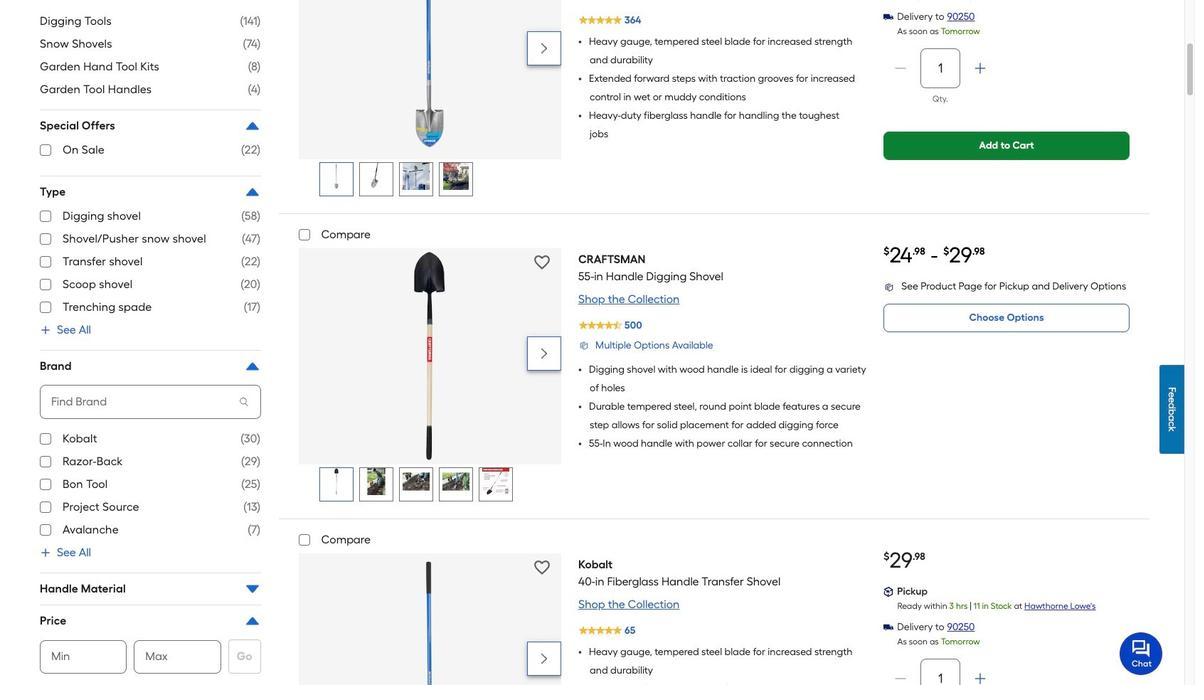 Task type: locate. For each thing, give the bounding box(es) containing it.
0 vertical spatial 5 stars image
[[578, 10, 642, 30]]

heart outline image
[[534, 255, 550, 270], [534, 560, 550, 576]]

craftsman cmxmlba1000 shovel-spade - view #5 image
[[483, 468, 510, 495]]

0 horizontal spatial plus image
[[40, 324, 51, 336]]

minus image
[[894, 61, 908, 75], [894, 672, 908, 685]]

0 vertical spatial heart outline image
[[534, 255, 550, 270]]

0 vertical spatial stepper number input field with increment and decrement buttons number field
[[921, 57, 961, 80]]

0 vertical spatial minus image
[[894, 61, 908, 75]]

search icon image
[[238, 396, 249, 408]]

chevron right image
[[537, 41, 552, 55], [537, 346, 552, 361]]

kobalt prl-f-k34710 40-in fiberglass handle digging shovel image
[[323, 163, 350, 190]]

4.5 stars image
[[578, 315, 643, 335]]

1 vertical spatial truck filled image
[[884, 623, 894, 633]]

craftsman cmxmlba1000 shovel-spade - view #2 image
[[363, 468, 390, 495]]

craftsman cmxmlba1000 shovel-spade - view #4 image
[[443, 468, 470, 495]]

2 triangle up image from the top
[[244, 184, 261, 201]]

1 vertical spatial stepper number input field with increment and decrement buttons number field
[[921, 667, 961, 685]]

multiple options outlined image
[[884, 280, 895, 295]]

truck filled image
[[884, 12, 894, 22], [884, 623, 894, 633]]

2 vertical spatial triangle up image
[[244, 358, 261, 375]]

craftsman cmxmlba1000 55-in handle digging shovel image
[[323, 468, 350, 495]]

stepper number input field with increment and decrement buttons number field for 2nd minus image from the bottom of the page
[[921, 57, 961, 80]]

1 vertical spatial chevron right image
[[537, 346, 552, 361]]

kobalt pcl-f-k 34711 40-in fiberglass handle transfer shovel image
[[323, 555, 537, 685]]

Stepper number input field with increment and decrement buttons number field
[[921, 57, 961, 80], [921, 667, 961, 685]]

Find Brand text field
[[40, 393, 224, 411]]

1 vertical spatial 5 stars image
[[578, 620, 636, 640]]

2 chevron right image from the top
[[537, 346, 552, 361]]

1 vertical spatial heart outline image
[[534, 560, 550, 576]]

1 minus image from the top
[[894, 61, 908, 75]]

kobalt prl-f-k34710 shovel-spade - view #4 image
[[443, 163, 470, 190]]

2 truck filled image from the top
[[884, 623, 894, 633]]

heart outline image for chevron right icon for craftsman cmxmlba1000 shovel-spade - view #4 "image"
[[534, 255, 550, 270]]

kobalt prl-f-k34710 shovel-spade - view #2 image
[[363, 163, 390, 190]]

1 stepper number input field with increment and decrement buttons number field from the top
[[921, 57, 961, 80]]

0 vertical spatial triangle up image
[[244, 117, 261, 134]]

5 stars image
[[578, 10, 642, 30], [578, 620, 636, 640]]

0 vertical spatial truck filled image
[[884, 12, 894, 22]]

1 vertical spatial plus image
[[40, 324, 51, 336]]

triangle down image
[[244, 581, 261, 598]]

plus image
[[40, 547, 51, 559], [974, 672, 988, 685]]

plus image
[[974, 61, 988, 75], [40, 324, 51, 336]]

triangle up image
[[244, 613, 261, 630]]

1 vertical spatial triangle up image
[[244, 184, 261, 201]]

1 5 stars image from the top
[[578, 10, 642, 30]]

heart outline image for chevron right image
[[534, 560, 550, 576]]

0 vertical spatial plus image
[[40, 547, 51, 559]]

0 vertical spatial chevron right image
[[537, 41, 552, 55]]

triangle up image
[[244, 117, 261, 134], [244, 184, 261, 201], [244, 358, 261, 375]]

chat invite button image
[[1120, 632, 1163, 675]]

stepper number input field with increment and decrement buttons number field for 1st minus image from the bottom of the page
[[921, 667, 961, 685]]

1 vertical spatial minus image
[[894, 672, 908, 685]]

2 stepper number input field with increment and decrement buttons number field from the top
[[921, 667, 961, 685]]

1 chevron right image from the top
[[537, 41, 552, 55]]

0 vertical spatial plus image
[[974, 61, 988, 75]]

1 horizontal spatial plus image
[[974, 672, 988, 685]]

2 heart outline image from the top
[[534, 560, 550, 576]]

1 heart outline image from the top
[[534, 255, 550, 270]]



Task type: describe. For each thing, give the bounding box(es) containing it.
2 5 stars image from the top
[[578, 620, 636, 640]]

chevron right image for kobalt prl-f-k34710 shovel-spade - view #4 image
[[537, 41, 552, 55]]

2 minus image from the top
[[894, 672, 908, 685]]

multiple options outlined image
[[579, 340, 590, 352]]

3 triangle up image from the top
[[244, 358, 261, 375]]

1 horizontal spatial plus image
[[974, 61, 988, 75]]

craftsman cmxmlba1000 shovel-spade - view #3 image
[[403, 468, 430, 495]]

chevron right image for craftsman cmxmlba1000 shovel-spade - view #4 "image"
[[537, 346, 552, 361]]

actual price $29.98 element
[[884, 548, 926, 573]]

1 vertical spatial plus image
[[974, 672, 988, 685]]

$24.98-$29.98 element
[[884, 243, 985, 268]]

0 horizontal spatial plus image
[[40, 547, 51, 559]]

1 triangle up image from the top
[[244, 117, 261, 134]]

1 truck filled image from the top
[[884, 12, 894, 22]]

pickup image
[[884, 587, 894, 597]]

chevron right image
[[537, 652, 552, 666]]

kobalt prl-f-k34710 shovel-spade - view #3 image
[[403, 163, 430, 190]]



Task type: vqa. For each thing, say whether or not it's contained in the screenshot.
Sign In BUTTON
no



